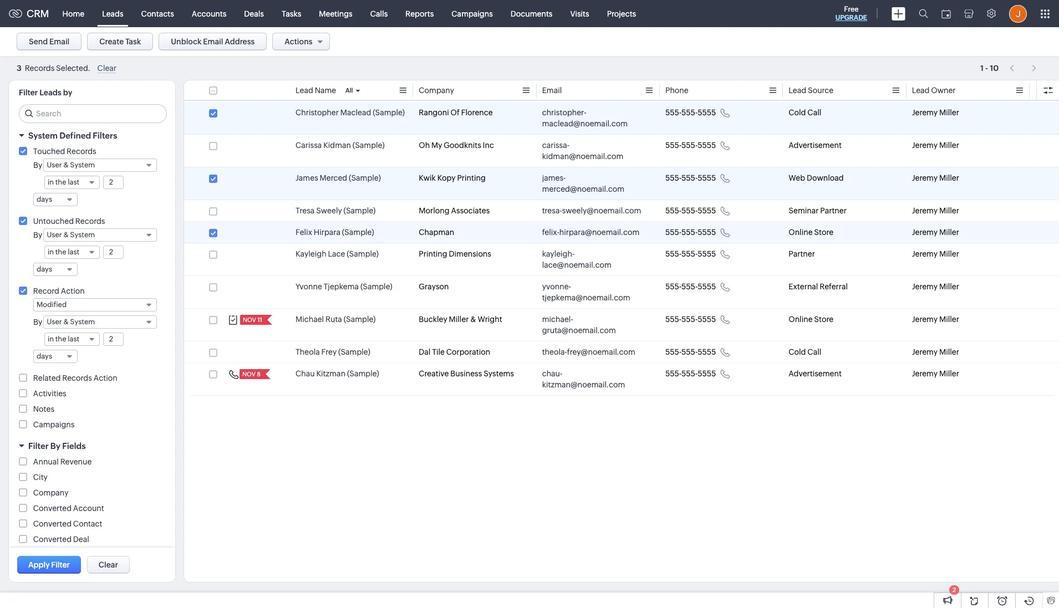 Task type: describe. For each thing, give the bounding box(es) containing it.
email for unblock
[[203, 37, 223, 46]]

annual
[[33, 458, 59, 467]]

& for the user & system field associated with untouched records
[[63, 231, 69, 239]]

profile element
[[1003, 0, 1034, 27]]

0 vertical spatial action
[[61, 287, 85, 296]]

dal tile corporation
[[419, 348, 491, 357]]

records for related
[[62, 374, 92, 383]]

0 vertical spatial clear
[[97, 64, 117, 73]]

0 horizontal spatial printing
[[419, 250, 448, 259]]

lead for lead source
[[789, 86, 807, 95]]

oh
[[419, 141, 430, 150]]

chau kitzman (sample) link
[[296, 368, 379, 379]]

florence
[[461, 108, 493, 117]]

frey
[[322, 348, 337, 357]]

jeremy miller for chau- kitzman@noemail.com
[[912, 369, 960, 378]]

call for theola-frey@noemail.com
[[808, 348, 822, 357]]

filter by fields button
[[9, 437, 175, 456]]

related records action
[[33, 374, 117, 383]]

dal
[[419, 348, 431, 357]]

documents
[[511, 9, 553, 18]]

miller for christopher- maclead@noemail.com
[[940, 108, 960, 117]]

10 for 2nd navigation from the top of the page
[[990, 64, 999, 73]]

(sample) for yvonne tjepkema (sample)
[[361, 282, 393, 291]]

555-555-5555 for yvonne- tjepkema@noemail.com
[[666, 282, 716, 291]]

modified
[[37, 301, 67, 309]]

chau-
[[542, 369, 563, 378]]

cold for christopher- maclead@noemail.com
[[789, 108, 806, 117]]

nov 11
[[243, 317, 262, 323]]

web
[[789, 174, 806, 183]]

morlong
[[419, 206, 450, 215]]

kayleigh- lace@noemail.com link
[[542, 249, 644, 271]]

felix-hirpara@noemail.com link
[[542, 227, 640, 238]]

profile image
[[1010, 5, 1027, 22]]

1 1 from the top
[[981, 64, 984, 72]]

yvonne
[[296, 282, 322, 291]]

meetings
[[319, 9, 353, 18]]

projects
[[607, 9, 636, 18]]

& left wright
[[471, 315, 476, 324]]

calls link
[[362, 0, 397, 27]]

by for the user & system field for touched records
[[33, 161, 42, 170]]

jeremy miller for tresa-sweely@noemail.com
[[912, 206, 960, 215]]

free upgrade
[[836, 5, 868, 22]]

1 horizontal spatial partner
[[821, 206, 847, 215]]

search element
[[913, 0, 935, 27]]

james merced (sample)
[[296, 174, 381, 183]]

gruta@noemail.com
[[542, 326, 616, 335]]

converted for converted account
[[33, 504, 72, 513]]

3 records selected.
[[17, 64, 90, 73]]

3 user & system field from the top
[[43, 316, 157, 329]]

projects link
[[598, 0, 645, 27]]

chapman
[[419, 228, 454, 237]]

jeremy for carissa- kidman@noemail.com
[[912, 141, 938, 150]]

create menu image
[[892, 7, 906, 20]]

days for untouched records
[[37, 265, 52, 273]]

in for untouched
[[48, 248, 54, 256]]

selected.
[[56, 64, 90, 73]]

- for 2nd navigation from the bottom
[[986, 64, 989, 72]]

theola frey (sample)
[[296, 348, 370, 357]]

3 user & system from the top
[[47, 318, 95, 326]]

email for send
[[49, 37, 70, 46]]

my
[[432, 141, 442, 150]]

carissa- kidman@noemail.com link
[[542, 140, 644, 162]]

1 vertical spatial action
[[94, 374, 117, 383]]

(sample) for kayleigh lace (sample)
[[347, 250, 379, 259]]

last for untouched
[[68, 248, 79, 256]]

3 in the last from the top
[[48, 335, 79, 343]]

account
[[73, 504, 104, 513]]

create task button
[[87, 33, 153, 50]]

jeremy for chau- kitzman@noemail.com
[[912, 369, 938, 378]]

jeremy for tresa-sweely@noemail.com
[[912, 206, 938, 215]]

days field for untouched
[[33, 263, 78, 276]]

tresa sweely (sample) link
[[296, 205, 376, 216]]

send email button
[[17, 33, 82, 50]]

nov for michael
[[243, 317, 256, 323]]

theola-
[[542, 348, 567, 357]]

filters
[[93, 131, 117, 140]]

carissa kidman (sample) link
[[296, 140, 385, 151]]

online for felix-hirpara@noemail.com
[[789, 228, 813, 237]]

address
[[225, 37, 255, 46]]

3 in the last field from the top
[[44, 333, 100, 346]]

cold call for theola-frey@noemail.com
[[789, 348, 822, 357]]

in the last for touched
[[48, 178, 79, 186]]

hirpara@noemail.com
[[560, 228, 640, 237]]

tasks
[[282, 9, 301, 18]]

filter for filter by fields
[[28, 442, 49, 451]]

contact
[[73, 520, 102, 529]]

miller for felix-hirpara@noemail.com
[[940, 228, 960, 237]]

(sample) for michael ruta (sample)
[[344, 315, 376, 324]]

jeremy for felix-hirpara@noemail.com
[[912, 228, 938, 237]]

user for touched
[[47, 161, 62, 169]]

& for the user & system field for touched records
[[63, 161, 69, 169]]

11
[[257, 317, 262, 323]]

christopher- maclead@noemail.com link
[[542, 107, 644, 129]]

jeremy for michael- gruta@noemail.com
[[912, 315, 938, 324]]

in the last for untouched
[[48, 248, 79, 256]]

1 navigation from the top
[[1005, 60, 1043, 76]]

0 horizontal spatial leads
[[39, 88, 61, 97]]

rangoni
[[419, 108, 449, 117]]

miller for theola-frey@noemail.com
[[940, 348, 960, 357]]

miller for kayleigh- lace@noemail.com
[[940, 250, 960, 259]]

fields
[[62, 442, 86, 451]]

0 vertical spatial company
[[419, 86, 454, 95]]

nov 11 link
[[240, 315, 264, 325]]

defined
[[59, 131, 91, 140]]

3 the from the top
[[55, 335, 66, 343]]

filter inside button
[[51, 561, 70, 570]]

days field for touched
[[33, 193, 78, 206]]

kitzman
[[316, 369, 346, 378]]

tresa sweely (sample)
[[296, 206, 376, 215]]

deal
[[73, 535, 89, 544]]

buckley
[[419, 315, 448, 324]]

555-555-5555 for theola-frey@noemail.com
[[666, 348, 716, 357]]

calendar image
[[942, 9, 951, 18]]

3 in from the top
[[48, 335, 54, 343]]

system for the user & system field associated with untouched records
[[70, 231, 95, 239]]

frey@noemail.com
[[567, 348, 636, 357]]

tresa-sweely@noemail.com link
[[542, 205, 642, 216]]

0 vertical spatial leads
[[102, 9, 123, 18]]

leads link
[[93, 0, 132, 27]]

filter by fields
[[28, 442, 86, 451]]

theola frey (sample) link
[[296, 347, 370, 358]]

touched records
[[33, 147, 96, 156]]

5555 for theola-frey@noemail.com
[[698, 348, 716, 357]]

theola
[[296, 348, 320, 357]]

reports
[[406, 9, 434, 18]]

5555 for carissa- kidman@noemail.com
[[698, 141, 716, 150]]

jeremy miller for carissa- kidman@noemail.com
[[912, 141, 960, 150]]

the for untouched
[[55, 248, 66, 256]]

(sample) for chau kitzman (sample)
[[347, 369, 379, 378]]

jeremy for theola-frey@noemail.com
[[912, 348, 938, 357]]

user & system field for touched records
[[43, 159, 157, 172]]

create task
[[99, 37, 141, 46]]

555-555-5555 for felix-hirpara@noemail.com
[[666, 228, 716, 237]]

tresa
[[296, 206, 315, 215]]

miller for james- merced@noemail.com
[[940, 174, 960, 183]]

james
[[296, 174, 318, 183]]

grayson
[[419, 282, 449, 291]]

creative business systems
[[419, 369, 514, 378]]

jeremy miller for james- merced@noemail.com
[[912, 174, 960, 183]]

1 actions from the left
[[285, 37, 313, 46]]

james-
[[542, 174, 566, 183]]

unblock
[[171, 37, 202, 46]]

yvonne tjepkema (sample) link
[[296, 281, 393, 292]]

row group containing christopher maclead (sample)
[[184, 102, 1060, 396]]

2 1 from the top
[[981, 64, 984, 73]]

michael- gruta@noemail.com link
[[542, 314, 644, 336]]

user & system field for untouched records
[[43, 229, 157, 242]]

5555 for christopher- maclead@noemail.com
[[698, 108, 716, 117]]

last for touched
[[68, 178, 79, 186]]

records for untouched
[[75, 217, 105, 226]]

555-555-5555 for tresa-sweely@noemail.com
[[666, 206, 716, 215]]

(sample) for christopher maclead (sample)
[[373, 108, 405, 117]]

jeremy miller for kayleigh- lace@noemail.com
[[912, 250, 960, 259]]

creative
[[419, 369, 449, 378]]

goodknits
[[444, 141, 481, 150]]

tjepkema@noemail.com
[[542, 293, 630, 302]]

apply filter
[[28, 561, 70, 570]]

chau- kitzman@noemail.com link
[[542, 368, 644, 391]]

chau
[[296, 369, 315, 378]]

converted deal
[[33, 535, 89, 544]]

record
[[33, 287, 59, 296]]

systems
[[484, 369, 514, 378]]

online store for felix-hirpara@noemail.com
[[789, 228, 834, 237]]

business
[[451, 369, 482, 378]]



Task type: locate. For each thing, give the bounding box(es) containing it.
2 last from the top
[[68, 248, 79, 256]]

1 vertical spatial cold call
[[789, 348, 822, 357]]

filter for filter leads by
[[19, 88, 38, 97]]

0 vertical spatial in the last
[[48, 178, 79, 186]]

2 create from the left
[[901, 37, 925, 46]]

(sample) inside michael ruta (sample) link
[[344, 315, 376, 324]]

converted down converted contact
[[33, 535, 72, 544]]

morlong associates
[[419, 206, 490, 215]]

1 vertical spatial days field
[[33, 263, 78, 276]]

0 vertical spatial in the last field
[[44, 176, 100, 189]]

in the last field for touched
[[44, 176, 100, 189]]

in the last field down touched records on the top of page
[[44, 176, 100, 189]]

miller for michael- gruta@noemail.com
[[940, 315, 960, 324]]

1 online store from the top
[[789, 228, 834, 237]]

filter leads by
[[19, 88, 72, 97]]

jeremy for christopher- maclead@noemail.com
[[912, 108, 938, 117]]

1 555-555-5555 from the top
[[666, 108, 716, 117]]

0 vertical spatial converted
[[33, 504, 72, 513]]

8 jeremy from the top
[[912, 315, 938, 324]]

1 vertical spatial in the last field
[[44, 246, 100, 259]]

lead inside button
[[927, 37, 945, 46]]

1 vertical spatial store
[[815, 315, 834, 324]]

5 jeremy miller from the top
[[912, 228, 960, 237]]

converted account
[[33, 504, 104, 513]]

search image
[[919, 9, 929, 18]]

home link
[[54, 0, 93, 27]]

0 vertical spatial partner
[[821, 206, 847, 215]]

lead left owner
[[912, 86, 930, 95]]

(sample) inside carissa kidman (sample) link
[[353, 141, 385, 150]]

5555 for kayleigh- lace@noemail.com
[[698, 250, 716, 259]]

2 vertical spatial in the last field
[[44, 333, 100, 346]]

jeremy miller for christopher- maclead@noemail.com
[[912, 108, 960, 117]]

user & system down modified
[[47, 318, 95, 326]]

1 - 10
[[981, 64, 999, 72], [981, 64, 999, 73]]

days for touched records
[[37, 195, 52, 204]]

5555 for yvonne- tjepkema@noemail.com
[[698, 282, 716, 291]]

user & system for untouched
[[47, 231, 95, 239]]

lead down calendar "icon"
[[927, 37, 945, 46]]

1 vertical spatial last
[[68, 248, 79, 256]]

by down modified
[[33, 318, 42, 327]]

1 vertical spatial in
[[48, 248, 54, 256]]

the down modified
[[55, 335, 66, 343]]

yvonne tjepkema (sample)
[[296, 282, 393, 291]]

converted up converted deal
[[33, 520, 72, 529]]

2 in the last from the top
[[48, 248, 79, 256]]

web download
[[789, 174, 844, 183]]

3 jeremy from the top
[[912, 174, 938, 183]]

clear down contact
[[99, 561, 118, 570]]

1 vertical spatial advertisement
[[789, 369, 842, 378]]

user & system field down untouched records
[[43, 229, 157, 242]]

3 user from the top
[[47, 318, 62, 326]]

0 horizontal spatial email
[[49, 37, 70, 46]]

1 1 - 10 from the top
[[981, 64, 999, 72]]

2 vertical spatial days field
[[33, 350, 78, 363]]

by down untouched in the left of the page
[[33, 231, 42, 240]]

sweely@noemail.com
[[562, 206, 642, 215]]

hirpara
[[314, 228, 341, 237]]

theola-frey@noemail.com link
[[542, 347, 636, 358]]

10 555-555-5555 from the top
[[666, 369, 716, 378]]

kayleigh lace (sample) link
[[296, 249, 379, 260]]

christopher maclead (sample) link
[[296, 107, 405, 118]]

apply
[[28, 561, 50, 570]]

0 vertical spatial days
[[37, 195, 52, 204]]

system down touched records on the top of page
[[70, 161, 95, 169]]

in the last down untouched records
[[48, 248, 79, 256]]

555-555-5555 for carissa- kidman@noemail.com
[[666, 141, 716, 150]]

2 user & system from the top
[[47, 231, 95, 239]]

in down modified
[[48, 335, 54, 343]]

2 user from the top
[[47, 231, 62, 239]]

2 jeremy from the top
[[912, 141, 938, 150]]

chau kitzman (sample)
[[296, 369, 379, 378]]

create
[[99, 37, 124, 46], [901, 37, 925, 46]]

1 call from the top
[[808, 108, 822, 117]]

(sample) for james merced (sample)
[[349, 174, 381, 183]]

1 vertical spatial printing
[[419, 250, 448, 259]]

system down untouched records
[[70, 231, 95, 239]]

10 for 2nd navigation from the bottom
[[990, 64, 999, 72]]

2 online from the top
[[789, 315, 813, 324]]

1 cold call from the top
[[789, 108, 822, 117]]

create for create lead
[[901, 37, 925, 46]]

7 5555 from the top
[[698, 282, 716, 291]]

in the last field
[[44, 176, 100, 189], [44, 246, 100, 259], [44, 333, 100, 346]]

actions down the tasks
[[285, 37, 313, 46]]

revenue
[[60, 458, 92, 467]]

4 555-555-5555 from the top
[[666, 206, 716, 215]]

2 vertical spatial last
[[68, 335, 79, 343]]

1 vertical spatial user
[[47, 231, 62, 239]]

5 555-555-5555 from the top
[[666, 228, 716, 237]]

michael- gruta@noemail.com
[[542, 315, 616, 335]]

(sample) inside tresa sweely (sample) link
[[344, 206, 376, 215]]

create down the search element
[[901, 37, 925, 46]]

(sample) inside kayleigh lace (sample) link
[[347, 250, 379, 259]]

user & system field down filters
[[43, 159, 157, 172]]

felix
[[296, 228, 312, 237]]

by down touched
[[33, 161, 42, 170]]

online down the seminar
[[789, 228, 813, 237]]

3 last from the top
[[68, 335, 79, 343]]

2 vertical spatial converted
[[33, 535, 72, 544]]

rangoni of florence
[[419, 108, 493, 117]]

0 vertical spatial the
[[55, 178, 66, 186]]

0 vertical spatial last
[[68, 178, 79, 186]]

0 vertical spatial cold call
[[789, 108, 822, 117]]

filter inside dropdown button
[[28, 442, 49, 451]]

1 horizontal spatial printing
[[457, 174, 486, 183]]

records down defined
[[67, 147, 96, 156]]

online store down external referral
[[789, 315, 834, 324]]

in the last field down untouched records
[[44, 246, 100, 259]]

Modified field
[[33, 298, 157, 312]]

& down untouched records
[[63, 231, 69, 239]]

0 vertical spatial user & system field
[[43, 159, 157, 172]]

cold for theola-frey@noemail.com
[[789, 348, 806, 357]]

1 in the last from the top
[[48, 178, 79, 186]]

partner right the seminar
[[821, 206, 847, 215]]

call for christopher- maclead@noemail.com
[[808, 108, 822, 117]]

documents link
[[502, 0, 562, 27]]

actions
[[285, 37, 313, 46], [997, 37, 1025, 46]]

(sample) right ruta
[[344, 315, 376, 324]]

& down touched records on the top of page
[[63, 161, 69, 169]]

system defined filters button
[[9, 126, 175, 145]]

1 10 from the top
[[990, 64, 999, 72]]

days field up record action
[[33, 263, 78, 276]]

(sample) inside james merced (sample) link
[[349, 174, 381, 183]]

online for michael- gruta@noemail.com
[[789, 315, 813, 324]]

last down untouched records
[[68, 248, 79, 256]]

leads left by
[[39, 88, 61, 97]]

0 vertical spatial campaigns
[[452, 9, 493, 18]]

1 - 10 for 2nd navigation from the top of the page
[[981, 64, 999, 73]]

1 in from the top
[[48, 178, 54, 186]]

jeremy miller
[[912, 108, 960, 117], [912, 141, 960, 150], [912, 174, 960, 183], [912, 206, 960, 215], [912, 228, 960, 237], [912, 250, 960, 259], [912, 282, 960, 291], [912, 315, 960, 324], [912, 348, 960, 357], [912, 369, 960, 378]]

the for touched
[[55, 178, 66, 186]]

1 horizontal spatial email
[[203, 37, 223, 46]]

2 user & system field from the top
[[43, 229, 157, 242]]

create inside create lead button
[[901, 37, 925, 46]]

0 vertical spatial call
[[808, 108, 822, 117]]

annual revenue
[[33, 458, 92, 467]]

2 days from the top
[[37, 265, 52, 273]]

jeremy for kayleigh- lace@noemail.com
[[912, 250, 938, 259]]

visits link
[[562, 0, 598, 27]]

10 5555 from the top
[[698, 369, 716, 378]]

system down "modified" 'field'
[[70, 318, 95, 326]]

advertisement for carissa- kidman@noemail.com
[[789, 141, 842, 150]]

(sample) right 'kidman'
[[353, 141, 385, 150]]

jeremy for yvonne- tjepkema@noemail.com
[[912, 282, 938, 291]]

lead for lead owner
[[912, 86, 930, 95]]

2 store from the top
[[815, 315, 834, 324]]

2 vertical spatial the
[[55, 335, 66, 343]]

accounts link
[[183, 0, 235, 27]]

campaigns right reports link
[[452, 9, 493, 18]]

send email
[[29, 37, 70, 46]]

(sample) right maclead
[[373, 108, 405, 117]]

1 user from the top
[[47, 161, 62, 169]]

1 jeremy miller from the top
[[912, 108, 960, 117]]

1 converted from the top
[[33, 504, 72, 513]]

1 online from the top
[[789, 228, 813, 237]]

the down untouched in the left of the page
[[55, 248, 66, 256]]

kopy
[[438, 174, 456, 183]]

the down touched records on the top of page
[[55, 178, 66, 186]]

6 jeremy miller from the top
[[912, 250, 960, 259]]

(sample) right merced
[[349, 174, 381, 183]]

8 5555 from the top
[[698, 315, 716, 324]]

online
[[789, 228, 813, 237], [789, 315, 813, 324]]

kayleigh-
[[542, 250, 575, 259]]

0 vertical spatial filter
[[19, 88, 38, 97]]

5555
[[698, 108, 716, 117], [698, 141, 716, 150], [698, 174, 716, 183], [698, 206, 716, 215], [698, 228, 716, 237], [698, 250, 716, 259], [698, 282, 716, 291], [698, 315, 716, 324], [698, 348, 716, 357], [698, 369, 716, 378]]

create inside create task button
[[99, 37, 124, 46]]

records for touched
[[67, 147, 96, 156]]

2 vertical spatial records
[[62, 374, 92, 383]]

accounts
[[192, 9, 227, 18]]

filter down 3 in the left of the page
[[19, 88, 38, 97]]

5 jeremy from the top
[[912, 228, 938, 237]]

company down 'city'
[[33, 489, 69, 498]]

1 - 10 for 2nd navigation from the bottom
[[981, 64, 999, 72]]

3 5555 from the top
[[698, 174, 716, 183]]

4 jeremy from the top
[[912, 206, 938, 215]]

2 cold call from the top
[[789, 348, 822, 357]]

touched
[[33, 147, 65, 156]]

5 5555 from the top
[[698, 228, 716, 237]]

yvonne-
[[542, 282, 571, 291]]

1 vertical spatial in the last
[[48, 248, 79, 256]]

oh my goodknits inc
[[419, 141, 494, 150]]

555-555-5555 for james- merced@noemail.com
[[666, 174, 716, 183]]

michael ruta (sample) link
[[296, 314, 376, 325]]

(sample) right frey
[[338, 348, 370, 357]]

1 horizontal spatial create
[[901, 37, 925, 46]]

days up untouched in the left of the page
[[37, 195, 52, 204]]

2 horizontal spatial email
[[542, 86, 562, 95]]

james merced (sample) link
[[296, 173, 381, 184]]

& for third the user & system field from the top
[[63, 318, 69, 326]]

1 vertical spatial cold
[[789, 348, 806, 357]]

jeremy for james- merced@noemail.com
[[912, 174, 938, 183]]

1 - from the top
[[986, 64, 989, 72]]

in down untouched in the left of the page
[[48, 248, 54, 256]]

calls
[[370, 9, 388, 18]]

jeremy miller for felix-hirpara@noemail.com
[[912, 228, 960, 237]]

contacts link
[[132, 0, 183, 27]]

by inside dropdown button
[[50, 442, 60, 451]]

(sample) inside christopher maclead (sample) 'link'
[[373, 108, 405, 117]]

miller for chau- kitzman@noemail.com
[[940, 369, 960, 378]]

2 1 - 10 from the top
[[981, 64, 999, 73]]

tresa-
[[542, 206, 562, 215]]

navigation
[[1005, 60, 1043, 76], [1005, 60, 1043, 77]]

2 navigation from the top
[[1005, 60, 1043, 77]]

2 vertical spatial filter
[[51, 561, 70, 570]]

user down touched
[[47, 161, 62, 169]]

user & system field down "modified" 'field'
[[43, 316, 157, 329]]

2 in the last field from the top
[[44, 246, 100, 259]]

in the last field up related records action
[[44, 333, 100, 346]]

days field up untouched in the left of the page
[[33, 193, 78, 206]]

wright
[[478, 315, 502, 324]]

campaigns down notes
[[33, 420, 75, 429]]

days up related
[[37, 352, 52, 361]]

kayleigh lace (sample)
[[296, 250, 379, 259]]

1 vertical spatial partner
[[789, 250, 815, 259]]

activities
[[33, 389, 66, 398]]

6 5555 from the top
[[698, 250, 716, 259]]

user & system down untouched records
[[47, 231, 95, 239]]

system for the user & system field for touched records
[[70, 161, 95, 169]]

1 store from the top
[[815, 228, 834, 237]]

2 jeremy miller from the top
[[912, 141, 960, 150]]

days up "record"
[[37, 265, 52, 273]]

michael-
[[542, 315, 573, 324]]

tasks link
[[273, 0, 310, 27]]

0 horizontal spatial create
[[99, 37, 124, 46]]

in the last down touched records on the top of page
[[48, 178, 79, 186]]

(sample) for carissa kidman (sample)
[[353, 141, 385, 150]]

nov left 8
[[242, 371, 256, 378]]

days field
[[33, 193, 78, 206], [33, 263, 78, 276], [33, 350, 78, 363]]

2 555-555-5555 from the top
[[666, 141, 716, 150]]

user down untouched in the left of the page
[[47, 231, 62, 239]]

kayleigh
[[296, 250, 327, 259]]

6 jeremy from the top
[[912, 250, 938, 259]]

2 vertical spatial user & system field
[[43, 316, 157, 329]]

1 vertical spatial filter
[[28, 442, 49, 451]]

2 vertical spatial in
[[48, 335, 54, 343]]

upgrade
[[836, 14, 868, 22]]

7 jeremy from the top
[[912, 282, 938, 291]]

in the last field for untouched
[[44, 246, 100, 259]]

records right untouched in the left of the page
[[75, 217, 105, 226]]

jeremy miller for michael- gruta@noemail.com
[[912, 315, 960, 324]]

1 5555 from the top
[[698, 108, 716, 117]]

& down modified
[[63, 318, 69, 326]]

1 vertical spatial leads
[[39, 88, 61, 97]]

3 555-555-5555 from the top
[[666, 174, 716, 183]]

2 vertical spatial user
[[47, 318, 62, 326]]

0 vertical spatial store
[[815, 228, 834, 237]]

deals
[[244, 9, 264, 18]]

create left task
[[99, 37, 124, 46]]

2 advertisement from the top
[[789, 369, 842, 378]]

1 horizontal spatial leads
[[102, 9, 123, 18]]

filter
[[19, 88, 38, 97], [28, 442, 49, 451], [51, 561, 70, 570]]

user down modified
[[47, 318, 62, 326]]

lead for lead name
[[296, 86, 313, 95]]

1 vertical spatial converted
[[33, 520, 72, 529]]

kwik kopy printing
[[419, 174, 486, 183]]

4 5555 from the top
[[698, 206, 716, 215]]

printing right kopy
[[457, 174, 486, 183]]

2 in from the top
[[48, 248, 54, 256]]

3 days field from the top
[[33, 350, 78, 363]]

email up christopher-
[[542, 86, 562, 95]]

lead owner
[[912, 86, 956, 95]]

(sample) right lace
[[347, 250, 379, 259]]

1 horizontal spatial company
[[419, 86, 454, 95]]

create for create task
[[99, 37, 124, 46]]

2 the from the top
[[55, 248, 66, 256]]

the
[[55, 178, 66, 186], [55, 248, 66, 256], [55, 335, 66, 343]]

0 vertical spatial online store
[[789, 228, 834, 237]]

555-555-5555 for michael- gruta@noemail.com
[[666, 315, 716, 324]]

partner up external
[[789, 250, 815, 259]]

555-
[[666, 108, 682, 117], [682, 108, 698, 117], [666, 141, 682, 150], [682, 141, 698, 150], [666, 174, 682, 183], [682, 174, 698, 183], [666, 206, 682, 215], [682, 206, 698, 215], [666, 228, 682, 237], [682, 228, 698, 237], [666, 250, 682, 259], [682, 250, 698, 259], [666, 282, 682, 291], [682, 282, 698, 291], [666, 315, 682, 324], [682, 315, 698, 324], [666, 348, 682, 357], [682, 348, 698, 357], [666, 369, 682, 378], [682, 369, 698, 378]]

online store down seminar partner
[[789, 228, 834, 237]]

1 horizontal spatial campaigns
[[452, 9, 493, 18]]

0 vertical spatial days field
[[33, 193, 78, 206]]

jeremy miller for theola-frey@noemail.com
[[912, 348, 960, 357]]

system up touched
[[28, 131, 58, 140]]

system for third the user & system field from the top
[[70, 318, 95, 326]]

in down touched
[[48, 178, 54, 186]]

555-555-5555 for kayleigh- lace@noemail.com
[[666, 250, 716, 259]]

5555 for tresa-sweely@noemail.com
[[698, 206, 716, 215]]

Search text field
[[19, 105, 166, 123]]

filter up annual
[[28, 442, 49, 451]]

None text field
[[104, 176, 123, 189], [104, 246, 123, 259], [104, 333, 123, 346], [104, 176, 123, 189], [104, 246, 123, 259], [104, 333, 123, 346]]

1 vertical spatial user & system field
[[43, 229, 157, 242]]

email left address
[[203, 37, 223, 46]]

store for michael- gruta@noemail.com
[[815, 315, 834, 324]]

0 vertical spatial records
[[67, 147, 96, 156]]

last down touched records on the top of page
[[68, 178, 79, 186]]

user
[[47, 161, 62, 169], [47, 231, 62, 239], [47, 318, 62, 326]]

user for untouched
[[47, 231, 62, 239]]

(sample) right the kitzman
[[347, 369, 379, 378]]

system inside 'system defined filters' dropdown button
[[28, 131, 58, 140]]

(sample) right sweely
[[344, 206, 376, 215]]

(sample) up kayleigh lace (sample)
[[342, 228, 374, 237]]

advertisement for chau- kitzman@noemail.com
[[789, 369, 842, 378]]

lead left source
[[789, 86, 807, 95]]

3 days from the top
[[37, 352, 52, 361]]

1 in the last field from the top
[[44, 176, 100, 189]]

2 5555 from the top
[[698, 141, 716, 150]]

6 555-555-5555 from the top
[[666, 250, 716, 259]]

1 create from the left
[[99, 37, 124, 46]]

5555 for felix-hirpara@noemail.com
[[698, 228, 716, 237]]

by for third the user & system field from the top
[[33, 318, 42, 327]]

2 call from the top
[[808, 348, 822, 357]]

1 horizontal spatial actions
[[997, 37, 1025, 46]]

(sample) inside felix hirpara (sample) "link"
[[342, 228, 374, 237]]

filter right apply
[[51, 561, 70, 570]]

9 555-555-5555 from the top
[[666, 348, 716, 357]]

(sample) inside the chau kitzman (sample) link
[[347, 369, 379, 378]]

0 horizontal spatial company
[[33, 489, 69, 498]]

8 555-555-5555 from the top
[[666, 315, 716, 324]]

2 actions from the left
[[997, 37, 1025, 46]]

yvonne- tjepkema@noemail.com link
[[542, 281, 644, 303]]

0 vertical spatial advertisement
[[789, 141, 842, 150]]

0 horizontal spatial campaigns
[[33, 420, 75, 429]]

miller for tresa-sweely@noemail.com
[[940, 206, 960, 215]]

converted for converted contact
[[33, 520, 72, 529]]

(sample) for theola frey (sample)
[[338, 348, 370, 357]]

last
[[68, 178, 79, 186], [68, 248, 79, 256], [68, 335, 79, 343]]

(sample) for tresa sweely (sample)
[[344, 206, 376, 215]]

converted up converted contact
[[33, 504, 72, 513]]

lead left name
[[296, 86, 313, 95]]

records
[[25, 64, 55, 73]]

online store for michael- gruta@noemail.com
[[789, 315, 834, 324]]

7 555-555-5555 from the top
[[666, 282, 716, 291]]

1 horizontal spatial action
[[94, 374, 117, 383]]

1 vertical spatial online
[[789, 315, 813, 324]]

4 jeremy miller from the top
[[912, 206, 960, 215]]

1 vertical spatial online store
[[789, 315, 834, 324]]

2 converted from the top
[[33, 520, 72, 529]]

in the last down modified
[[48, 335, 79, 343]]

9 5555 from the top
[[698, 348, 716, 357]]

3 jeremy miller from the top
[[912, 174, 960, 183]]

7 jeremy miller from the top
[[912, 282, 960, 291]]

last up related records action
[[68, 335, 79, 343]]

row group
[[184, 102, 1060, 396]]

1 vertical spatial records
[[75, 217, 105, 226]]

2 online store from the top
[[789, 315, 834, 324]]

1 vertical spatial call
[[808, 348, 822, 357]]

1 days field from the top
[[33, 193, 78, 206]]

5555 for james- merced@noemail.com
[[698, 174, 716, 183]]

0 horizontal spatial action
[[61, 287, 85, 296]]

2 10 from the top
[[990, 64, 999, 73]]

1 user & system from the top
[[47, 161, 95, 169]]

tresa-sweely@noemail.com
[[542, 206, 642, 215]]

leads up create task button
[[102, 9, 123, 18]]

1 last from the top
[[68, 178, 79, 186]]

crm
[[27, 8, 49, 19]]

9 jeremy miller from the top
[[912, 348, 960, 357]]

1 days from the top
[[37, 195, 52, 204]]

by
[[63, 88, 72, 97]]

miller for carissa- kidman@noemail.com
[[940, 141, 960, 150]]

city
[[33, 473, 48, 482]]

3 converted from the top
[[33, 535, 72, 544]]

9 jeremy from the top
[[912, 348, 938, 357]]

555-555-5555 for chau- kitzman@noemail.com
[[666, 369, 716, 378]]

1 vertical spatial the
[[55, 248, 66, 256]]

1 advertisement from the top
[[789, 141, 842, 150]]

(sample) right tjepkema
[[361, 282, 393, 291]]

user & system for touched
[[47, 161, 95, 169]]

2 - from the top
[[986, 64, 989, 73]]

clear down create task
[[97, 64, 117, 73]]

nov left the 11
[[243, 317, 256, 323]]

2 vertical spatial days
[[37, 352, 52, 361]]

store down seminar partner
[[815, 228, 834, 237]]

source
[[808, 86, 834, 95]]

1 vertical spatial company
[[33, 489, 69, 498]]

store for felix-hirpara@noemail.com
[[815, 228, 834, 237]]

1 vertical spatial campaigns
[[33, 420, 75, 429]]

records right related
[[62, 374, 92, 383]]

5555 for chau- kitzman@noemail.com
[[698, 369, 716, 378]]

create menu element
[[885, 0, 913, 27]]

lace@noemail.com
[[542, 261, 612, 270]]

555-555-5555 for christopher- maclead@noemail.com
[[666, 108, 716, 117]]

nov 8
[[242, 371, 261, 378]]

untouched
[[33, 217, 74, 226]]

name
[[315, 86, 336, 95]]

1 vertical spatial user & system
[[47, 231, 95, 239]]

user & system down touched records on the top of page
[[47, 161, 95, 169]]

10 jeremy from the top
[[912, 369, 938, 378]]

0 vertical spatial nov
[[243, 317, 256, 323]]

0 horizontal spatial actions
[[285, 37, 313, 46]]

0 vertical spatial user
[[47, 161, 62, 169]]

christopher
[[296, 108, 339, 117]]

actions down profile "element"
[[997, 37, 1025, 46]]

1 vertical spatial days
[[37, 265, 52, 273]]

send
[[29, 37, 48, 46]]

(sample) inside yvonne tjepkema (sample) link
[[361, 282, 393, 291]]

2 vertical spatial user & system
[[47, 318, 95, 326]]

10 jeremy miller from the top
[[912, 369, 960, 378]]

0 vertical spatial online
[[789, 228, 813, 237]]

1 vertical spatial nov
[[242, 371, 256, 378]]

company up rangoni
[[419, 86, 454, 95]]

printing down the chapman
[[419, 250, 448, 259]]

store down external referral
[[815, 315, 834, 324]]

5555 for michael- gruta@noemail.com
[[698, 315, 716, 324]]

0 vertical spatial in
[[48, 178, 54, 186]]

system
[[28, 131, 58, 140], [70, 161, 95, 169], [70, 231, 95, 239], [70, 318, 95, 326]]

chau- kitzman@noemail.com
[[542, 369, 625, 389]]

call
[[808, 108, 822, 117], [808, 348, 822, 357]]

printing
[[457, 174, 486, 183], [419, 250, 448, 259]]

1 jeremy from the top
[[912, 108, 938, 117]]

miller for yvonne- tjepkema@noemail.com
[[940, 282, 960, 291]]

1
[[981, 64, 984, 72], [981, 64, 984, 73]]

in for touched
[[48, 178, 54, 186]]

notes
[[33, 405, 54, 414]]

email right send
[[49, 37, 70, 46]]

0 vertical spatial printing
[[457, 174, 486, 183]]

1 the from the top
[[55, 178, 66, 186]]

kitzman@noemail.com
[[542, 381, 625, 389]]

action
[[61, 287, 85, 296], [94, 374, 117, 383]]

referral
[[820, 282, 848, 291]]

0 horizontal spatial partner
[[789, 250, 815, 259]]

jeremy miller for yvonne- tjepkema@noemail.com
[[912, 282, 960, 291]]

days field up related
[[33, 350, 78, 363]]

2 vertical spatial in the last
[[48, 335, 79, 343]]

0 vertical spatial cold
[[789, 108, 806, 117]]

by up annual revenue
[[50, 442, 60, 451]]

converted for converted deal
[[33, 535, 72, 544]]

dimensions
[[449, 250, 491, 259]]

ruta
[[326, 315, 342, 324]]

online down external
[[789, 315, 813, 324]]

1 vertical spatial clear
[[99, 561, 118, 570]]

0 vertical spatial user & system
[[47, 161, 95, 169]]

1 cold from the top
[[789, 108, 806, 117]]

2 days field from the top
[[33, 263, 78, 276]]

kidman@noemail.com
[[542, 152, 624, 161]]

download
[[807, 174, 844, 183]]

1 user & system field from the top
[[43, 159, 157, 172]]

8 jeremy miller from the top
[[912, 315, 960, 324]]

User & System field
[[43, 159, 157, 172], [43, 229, 157, 242], [43, 316, 157, 329]]

lead source
[[789, 86, 834, 95]]

by for the user & system field associated with untouched records
[[33, 231, 42, 240]]

(sample) inside theola frey (sample) link
[[338, 348, 370, 357]]



Task type: vqa. For each thing, say whether or not it's contained in the screenshot.
Chats Image
no



